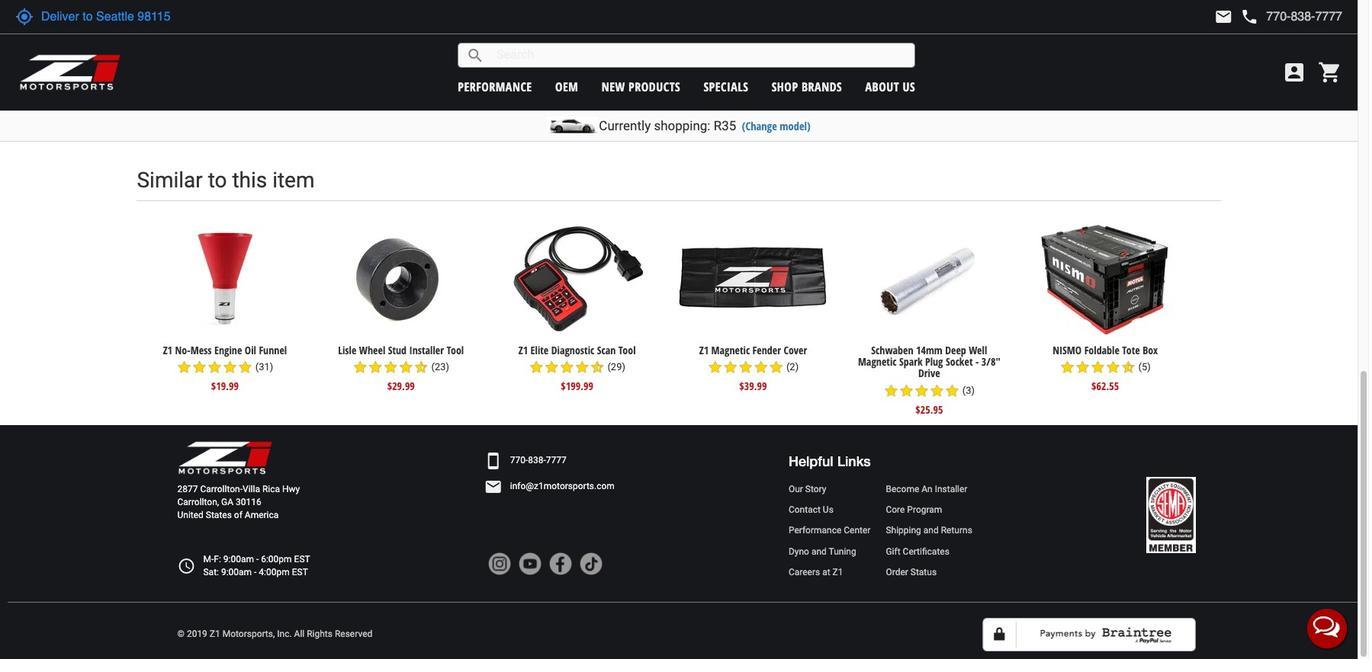 Task type: describe. For each thing, give the bounding box(es) containing it.
info@z1motorsports.com link
[[510, 481, 615, 494]]

carrollton,
[[177, 498, 219, 508]]

and for returns
[[924, 526, 939, 537]]

m-
[[203, 554, 214, 565]]

mail phone
[[1215, 8, 1259, 26]]

30116
[[236, 498, 262, 508]]

2877
[[177, 485, 198, 495]]

schwaben 3/8 drive extension - 36in $25.95
[[687, 47, 820, 90]]

steel
[[424, 47, 444, 61]]

star_half for lisle wheel stud installer tool star star star star star_half (23) $29.99
[[414, 360, 429, 375]]

- inside schwaben 3/8 drive extension - 36in $25.95
[[816, 47, 820, 61]]

no-
[[175, 343, 190, 357]]

scan
[[597, 343, 616, 357]]

rights
[[307, 630, 333, 640]]

0 vertical spatial est
[[294, 554, 310, 565]]

socket inside schwaben 14mm swivel spark plug socket $24.95
[[564, 58, 591, 73]]

motorsports,
[[223, 630, 275, 640]]

$199.99
[[561, 379, 594, 394]]

become
[[886, 485, 920, 495]]

schwaben 14mm swivel spark plug socket $24.95
[[504, 47, 651, 90]]

america
[[245, 511, 279, 521]]

shop
[[772, 78, 798, 95]]

(31)
[[255, 362, 273, 373]]

our story
[[789, 485, 827, 495]]

z1 right at
[[833, 567, 843, 578]]

spark for star
[[899, 355, 923, 369]]

well for $25.95
[[969, 47, 987, 61]]

well for star
[[969, 343, 987, 357]]

at
[[823, 567, 831, 578]]

ga
[[221, 498, 234, 508]]

mess
[[190, 343, 212, 357]]

box
[[1143, 343, 1158, 357]]

brands
[[802, 78, 842, 95]]

an
[[922, 485, 933, 495]]

careers at z1
[[789, 567, 843, 578]]

magnetic for -
[[858, 58, 897, 73]]

shipping
[[886, 526, 922, 537]]

order
[[886, 567, 909, 578]]

funnel
[[259, 343, 287, 357]]

770-
[[510, 456, 528, 466]]

z1 motorsports logo image
[[19, 53, 122, 92]]

shop brands link
[[772, 78, 842, 95]]

performance
[[458, 78, 532, 95]]

tool for z1 elite diagnostic scan tool star star star star star_half (29) $199.99
[[619, 343, 636, 357]]

info@z1motorsports.com
[[510, 481, 615, 492]]

elite
[[531, 343, 549, 357]]

careers at z1 link
[[789, 567, 871, 580]]

all
[[294, 630, 305, 640]]

foldable
[[1085, 343, 1120, 357]]

swivel
[[577, 47, 604, 61]]

z1 elite diagnostic scan tool star star star star star_half (29) $199.99
[[519, 343, 636, 394]]

account_box link
[[1279, 60, 1311, 85]]

$25.95 inside schwaben 14mm deep well magnetic spark plug socket - 3/8" drive star star star $25.95
[[916, 106, 943, 121]]

center
[[844, 526, 871, 537]]

status
[[911, 567, 937, 578]]

become an installer
[[886, 485, 968, 495]]

plug for $25.95
[[925, 58, 943, 73]]

oil
[[245, 343, 256, 357]]

about us
[[866, 78, 916, 95]]

Search search field
[[485, 44, 915, 67]]

36in
[[744, 58, 762, 73]]

deep for $25.95
[[945, 47, 966, 61]]

gift certificates
[[886, 547, 950, 557]]

villa
[[243, 485, 260, 495]]

extension
[[773, 47, 814, 61]]

z1 right 2019
[[210, 630, 220, 640]]

z1 company logo image
[[177, 441, 273, 476]]

f:
[[214, 554, 221, 565]]

tiktok link image
[[580, 553, 603, 576]]

(2)
[[787, 362, 799, 373]]

new products link
[[602, 78, 681, 95]]

socket for $25.95
[[946, 58, 973, 73]]

of
[[234, 511, 243, 521]]

schwaben for schwaben 14mm swivel spark plug socket $24.95
[[504, 47, 546, 61]]

deep for star
[[945, 343, 966, 357]]

our story link
[[789, 484, 871, 497]]

$25.95 inside 'schwaben 14mm deep well magnetic spark plug socket - 3/8" drive star star star star star (3) $25.95'
[[916, 403, 943, 417]]

(5)
[[1139, 362, 1151, 373]]

about
[[866, 78, 900, 95]]

tool for lisle wheel stud installer tool star star star star star_half (23) $29.99
[[447, 343, 464, 357]]

specials
[[704, 78, 749, 95]]

to
[[208, 168, 227, 193]]

14mm for star
[[916, 343, 943, 357]]

schwaben for schwaben 14mm deep well magnetic spark plug socket - 3/8" drive star star star $25.95
[[872, 47, 914, 61]]

digital
[[447, 47, 474, 61]]

star_half for z1 elite diagnostic scan tool star star star star star_half (29) $199.99
[[590, 360, 605, 375]]

schwaben for schwaben 3/8 drive extension - 36in $25.95
[[687, 47, 729, 61]]

shipping and returns link
[[886, 525, 973, 538]]

$29.99
[[387, 379, 415, 394]]

6:00pm
[[261, 554, 292, 565]]

0 vertical spatial 9:00am
[[223, 554, 254, 565]]

drive for star
[[919, 366, 940, 381]]

mail
[[1215, 8, 1233, 26]]

email
[[484, 478, 503, 496]]

contact us
[[789, 505, 834, 516]]

smartphone 770-838-7777
[[484, 452, 567, 470]]

inc.
[[277, 630, 292, 640]]

14mm inside schwaben 14mm swivel spark plug socket $24.95
[[548, 47, 575, 61]]

helpful links
[[789, 453, 871, 470]]

schwaben 14mm deep well magnetic spark plug socket - 3/8" drive star star star $25.95
[[858, 47, 1001, 121]]

1 vertical spatial est
[[292, 567, 308, 578]]

plug inside schwaben 14mm swivel spark plug socket $24.95
[[633, 47, 651, 61]]

tuning
[[829, 547, 857, 557]]

youtube link image
[[519, 553, 542, 576]]



Task type: vqa. For each thing, say whether or not it's contained in the screenshot.
1st 2003- from the bottom
no



Task type: locate. For each thing, give the bounding box(es) containing it.
tool up (23)
[[447, 343, 464, 357]]

this
[[232, 168, 267, 193]]

2877 carrollton-villa rica hwy carrollton, ga 30116 united states of america
[[177, 485, 300, 521]]

770-838-7777 link
[[510, 455, 567, 468]]

$25.95
[[740, 75, 767, 90], [916, 106, 943, 121], [916, 403, 943, 417]]

star_half inside the lisle wheel stud installer tool star star star star star_half (23) $29.99
[[414, 360, 429, 375]]

$39.99
[[740, 379, 767, 394]]

est right 4:00pm
[[292, 567, 308, 578]]

2 star_half from the left
[[590, 360, 605, 375]]

and for tuning
[[812, 547, 827, 557]]

$62.55
[[1092, 379, 1119, 394]]

dyno and tuning
[[789, 547, 857, 557]]

sema member logo image
[[1147, 478, 1196, 554]]

$24.95
[[563, 75, 591, 90]]

plug inside 'schwaben 14mm deep well magnetic spark plug socket - 3/8" drive star star star star star (3) $25.95'
[[925, 355, 943, 369]]

z1 for $39.99
[[699, 343, 709, 357]]

spark inside schwaben 14mm deep well magnetic spark plug socket - 3/8" drive star star star $25.95
[[899, 58, 923, 73]]

1 vertical spatial 3/8"
[[982, 355, 1001, 369]]

©
[[177, 630, 185, 640]]

contact
[[789, 505, 821, 516]]

currently shopping: r35 (change model)
[[599, 118, 811, 134]]

1 star_half from the left
[[414, 360, 429, 375]]

14mm inside schwaben 14mm deep well magnetic spark plug socket - 3/8" drive star star star $25.95
[[916, 47, 943, 61]]

1 horizontal spatial installer
[[935, 485, 968, 495]]

hwy
[[282, 485, 300, 495]]

schwaben inside schwaben 14mm deep well magnetic spark plug socket - 3/8" drive star star star $25.95
[[872, 47, 914, 61]]

3/8" inside schwaben 14mm deep well magnetic spark plug socket - 3/8" drive star star star $25.95
[[982, 58, 1001, 73]]

fender
[[753, 343, 781, 357]]

core program
[[886, 505, 943, 516]]

14mm inside 'schwaben 14mm deep well magnetic spark plug socket - 3/8" drive star star star star star (3) $25.95'
[[916, 343, 943, 357]]

story
[[806, 485, 827, 495]]

tool inside the lisle wheel stud installer tool star star star star star_half (23) $29.99
[[447, 343, 464, 357]]

us for about us
[[903, 78, 916, 95]]

z1 left fender
[[699, 343, 709, 357]]

dyno and tuning link
[[789, 546, 871, 559]]

plug for star
[[925, 355, 943, 369]]

3/8
[[732, 47, 746, 61]]

1 deep from the top
[[945, 47, 966, 61]]

schwaben inside schwaben 3/8 drive extension - 36in $25.95
[[687, 47, 729, 61]]

email info@z1motorsports.com
[[484, 478, 615, 496]]

instagram link image
[[488, 553, 511, 576]]

1 vertical spatial drive
[[919, 70, 940, 85]]

links
[[837, 453, 871, 470]]

smartphone
[[484, 452, 503, 470]]

1 tool from the left
[[447, 343, 464, 357]]

tool up (29)
[[619, 343, 636, 357]]

z1 left elite
[[519, 343, 528, 357]]

0 horizontal spatial tool
[[447, 343, 464, 357]]

drive
[[749, 47, 771, 61], [919, 70, 940, 85], [919, 366, 940, 381]]

magnetic inside schwaben 14mm deep well magnetic spark plug socket - 3/8" drive star star star $25.95
[[858, 58, 897, 73]]

3/8" for $25.95
[[982, 58, 1001, 73]]

0 vertical spatial 3/8"
[[982, 58, 1001, 73]]

drive inside schwaben 14mm deep well magnetic spark plug socket - 3/8" drive star star star $25.95
[[919, 70, 940, 85]]

deep
[[945, 47, 966, 61], [945, 343, 966, 357]]

0 vertical spatial $25.95
[[740, 75, 767, 90]]

z1 inside the z1 elite diagnostic scan tool star star star star star_half (29) $199.99
[[519, 343, 528, 357]]

magnetic inside z1 magnetic fender cover star star star star star (2) $39.99
[[712, 343, 750, 357]]

shopping:
[[654, 118, 711, 134]]

about us link
[[866, 78, 916, 95]]

installer up (23)
[[409, 343, 444, 357]]

© 2019 z1 motorsports, inc. all rights reserved
[[177, 630, 373, 640]]

2 vertical spatial $25.95
[[916, 403, 943, 417]]

0 vertical spatial installer
[[409, 343, 444, 357]]

0 horizontal spatial us
[[823, 505, 834, 516]]

z1 for star
[[163, 343, 173, 357]]

schwaben inside schwaben 6" stainless steel digital caliper
[[328, 47, 370, 61]]

tool inside the z1 elite diagnostic scan tool star star star star star_half (29) $199.99
[[619, 343, 636, 357]]

star
[[884, 87, 899, 102], [899, 87, 914, 102], [914, 87, 930, 102], [177, 360, 192, 375], [192, 360, 207, 375], [207, 360, 222, 375], [222, 360, 238, 375], [238, 360, 253, 375], [353, 360, 368, 375], [368, 360, 383, 375], [383, 360, 399, 375], [399, 360, 414, 375], [529, 360, 544, 375], [544, 360, 559, 375], [559, 360, 575, 375], [575, 360, 590, 375], [708, 360, 723, 375], [723, 360, 738, 375], [738, 360, 754, 375], [754, 360, 769, 375], [769, 360, 784, 375], [1060, 360, 1075, 375], [1075, 360, 1091, 375], [1091, 360, 1106, 375], [1106, 360, 1121, 375], [884, 384, 899, 399], [899, 384, 914, 399], [914, 384, 930, 399], [930, 384, 945, 399], [945, 384, 960, 399]]

0 vertical spatial and
[[924, 526, 939, 537]]

socket inside 'schwaben 14mm deep well magnetic spark plug socket - 3/8" drive star star star star star (3) $25.95'
[[946, 355, 973, 369]]

est right 6:00pm at the bottom
[[294, 554, 310, 565]]

0 horizontal spatial star_half
[[414, 360, 429, 375]]

and inside dyno and tuning link
[[812, 547, 827, 557]]

1 vertical spatial 9:00am
[[221, 567, 252, 578]]

z1 inside the z1 no-mess engine oil funnel star star star star star (31) $19.99
[[163, 343, 173, 357]]

search
[[466, 46, 485, 64]]

installer inside the lisle wheel stud installer tool star star star star star_half (23) $29.99
[[409, 343, 444, 357]]

est
[[294, 554, 310, 565], [292, 567, 308, 578]]

us down our story link
[[823, 505, 834, 516]]

0 horizontal spatial and
[[812, 547, 827, 557]]

9:00am right sat:
[[221, 567, 252, 578]]

spark for $25.95
[[899, 58, 923, 73]]

my_location
[[15, 8, 34, 26]]

tool
[[447, 343, 464, 357], [619, 343, 636, 357]]

z1 for (29)
[[519, 343, 528, 357]]

our
[[789, 485, 803, 495]]

performance center
[[789, 526, 871, 537]]

us for contact us
[[823, 505, 834, 516]]

3/8"
[[982, 58, 1001, 73], [982, 355, 1001, 369]]

star_half left (23)
[[414, 360, 429, 375]]

order status link
[[886, 567, 973, 580]]

well inside schwaben 14mm deep well magnetic spark plug socket - 3/8" drive star star star $25.95
[[969, 47, 987, 61]]

schwaben inside 'schwaben 14mm deep well magnetic spark plug socket - 3/8" drive star star star star star (3) $25.95'
[[872, 343, 914, 357]]

socket for star
[[946, 355, 973, 369]]

magnetic inside 'schwaben 14mm deep well magnetic spark plug socket - 3/8" drive star star star star star (3) $25.95'
[[858, 355, 897, 369]]

currently
[[599, 118, 651, 134]]

well inside 'schwaben 14mm deep well magnetic spark plug socket - 3/8" drive star star star star star (3) $25.95'
[[969, 343, 987, 357]]

1 vertical spatial installer
[[935, 485, 968, 495]]

star_half left (29)
[[590, 360, 605, 375]]

2 3/8" from the top
[[982, 355, 1001, 369]]

(29)
[[608, 362, 626, 373]]

diagnostic
[[551, 343, 595, 357]]

0 vertical spatial drive
[[749, 47, 771, 61]]

1 vertical spatial $25.95
[[916, 106, 943, 121]]

phone link
[[1241, 8, 1343, 26]]

schwaben for schwaben 14mm deep well magnetic spark plug socket - 3/8" drive star star star star star (3) $25.95
[[872, 343, 914, 357]]

spark inside 'schwaben 14mm deep well magnetic spark plug socket - 3/8" drive star star star star star (3) $25.95'
[[899, 355, 923, 369]]

4:00pm
[[259, 567, 290, 578]]

facebook link image
[[549, 553, 572, 576]]

1 vertical spatial deep
[[945, 343, 966, 357]]

lisle
[[338, 343, 357, 357]]

and inside shipping and returns link
[[924, 526, 939, 537]]

1 horizontal spatial and
[[924, 526, 939, 537]]

3 star_half from the left
[[1121, 360, 1136, 375]]

7777
[[546, 456, 567, 466]]

us right about
[[903, 78, 916, 95]]

magnetic for star
[[858, 355, 897, 369]]

1 vertical spatial well
[[969, 343, 987, 357]]

spark
[[607, 47, 630, 61], [899, 58, 923, 73], [899, 355, 923, 369]]

returns
[[941, 526, 973, 537]]

1 horizontal spatial star_half
[[590, 360, 605, 375]]

access_time m-f: 9:00am - 6:00pm est sat: 9:00am - 4:00pm est
[[177, 554, 310, 578]]

spark inside schwaben 14mm swivel spark plug socket $24.95
[[607, 47, 630, 61]]

caliper
[[387, 58, 416, 73]]

9:00am
[[223, 554, 254, 565], [221, 567, 252, 578]]

(change
[[742, 119, 777, 134]]

1 vertical spatial us
[[823, 505, 834, 516]]

installer right an
[[935, 485, 968, 495]]

- inside schwaben 14mm deep well magnetic spark plug socket - 3/8" drive star star star $25.95
[[976, 58, 979, 73]]

2 horizontal spatial star_half
[[1121, 360, 1136, 375]]

1 vertical spatial and
[[812, 547, 827, 557]]

and down core program link
[[924, 526, 939, 537]]

14mm for $25.95
[[916, 47, 943, 61]]

socket inside schwaben 14mm deep well magnetic spark plug socket - 3/8" drive star star star $25.95
[[946, 58, 973, 73]]

star_half inside nismo foldable tote box star star star star star_half (5) $62.55
[[1121, 360, 1136, 375]]

$25.95 inside schwaben 3/8 drive extension - 36in $25.95
[[740, 75, 767, 90]]

deep inside schwaben 14mm deep well magnetic spark plug socket - 3/8" drive star star star $25.95
[[945, 47, 966, 61]]

sat:
[[203, 567, 219, 578]]

similar to this item
[[137, 168, 315, 193]]

0 vertical spatial well
[[969, 47, 987, 61]]

0 vertical spatial deep
[[945, 47, 966, 61]]

helpful
[[789, 453, 834, 470]]

3/8" inside 'schwaben 14mm deep well magnetic spark plug socket - 3/8" drive star star star star star (3) $25.95'
[[982, 355, 1001, 369]]

-
[[816, 47, 820, 61], [976, 58, 979, 73], [976, 355, 979, 369], [256, 554, 259, 565], [254, 567, 257, 578]]

shop brands
[[772, 78, 842, 95]]

schwaben for schwaben 6" stainless steel digital caliper
[[328, 47, 370, 61]]

3/8" for star
[[982, 355, 1001, 369]]

1 horizontal spatial us
[[903, 78, 916, 95]]

schwaben inside schwaben 14mm swivel spark plug socket $24.95
[[504, 47, 546, 61]]

0 horizontal spatial installer
[[409, 343, 444, 357]]

2 tool from the left
[[619, 343, 636, 357]]

1 horizontal spatial tool
[[619, 343, 636, 357]]

specials link
[[704, 78, 749, 95]]

drive inside 'schwaben 14mm deep well magnetic spark plug socket - 3/8" drive star star star star star (3) $25.95'
[[919, 366, 940, 381]]

star_half left (5)
[[1121, 360, 1136, 375]]

core
[[886, 505, 905, 516]]

plug inside schwaben 14mm deep well magnetic spark plug socket - 3/8" drive star star star $25.95
[[925, 58, 943, 73]]

1 well from the top
[[969, 47, 987, 61]]

schwaben 14mm deep well magnetic spark plug socket - 3/8" drive star star star star star (3) $25.95
[[858, 343, 1001, 417]]

drive inside schwaben 3/8 drive extension - 36in $25.95
[[749, 47, 771, 61]]

deep inside 'schwaben 14mm deep well magnetic spark plug socket - 3/8" drive star star star star star (3) $25.95'
[[945, 343, 966, 357]]

mail link
[[1215, 8, 1233, 26]]

2019
[[187, 630, 207, 640]]

2 well from the top
[[969, 343, 987, 357]]

0 vertical spatial us
[[903, 78, 916, 95]]

new products
[[602, 78, 681, 95]]

new
[[602, 78, 625, 95]]

products
[[629, 78, 681, 95]]

reserved
[[335, 630, 373, 640]]

engine
[[214, 343, 242, 357]]

2 deep from the top
[[945, 343, 966, 357]]

star_half inside the z1 elite diagnostic scan tool star star star star star_half (29) $199.99
[[590, 360, 605, 375]]

united
[[177, 511, 204, 521]]

nismo foldable tote box star star star star star_half (5) $62.55
[[1053, 343, 1158, 394]]

us
[[903, 78, 916, 95], [823, 505, 834, 516]]

1 3/8" from the top
[[982, 58, 1001, 73]]

drive for $25.95
[[919, 70, 940, 85]]

2 vertical spatial drive
[[919, 366, 940, 381]]

- inside 'schwaben 14mm deep well magnetic spark plug socket - 3/8" drive star star star star star (3) $25.95'
[[976, 355, 979, 369]]

9:00am right f:
[[223, 554, 254, 565]]

access_time
[[177, 557, 196, 576]]

z1 left no-
[[163, 343, 173, 357]]

phone
[[1241, 8, 1259, 26]]

838-
[[528, 456, 546, 466]]

account_box
[[1283, 60, 1307, 85]]

installer
[[409, 343, 444, 357], [935, 485, 968, 495]]

and right dyno
[[812, 547, 827, 557]]

z1 inside z1 magnetic fender cover star star star star star (2) $39.99
[[699, 343, 709, 357]]

(change model) link
[[742, 119, 811, 134]]



